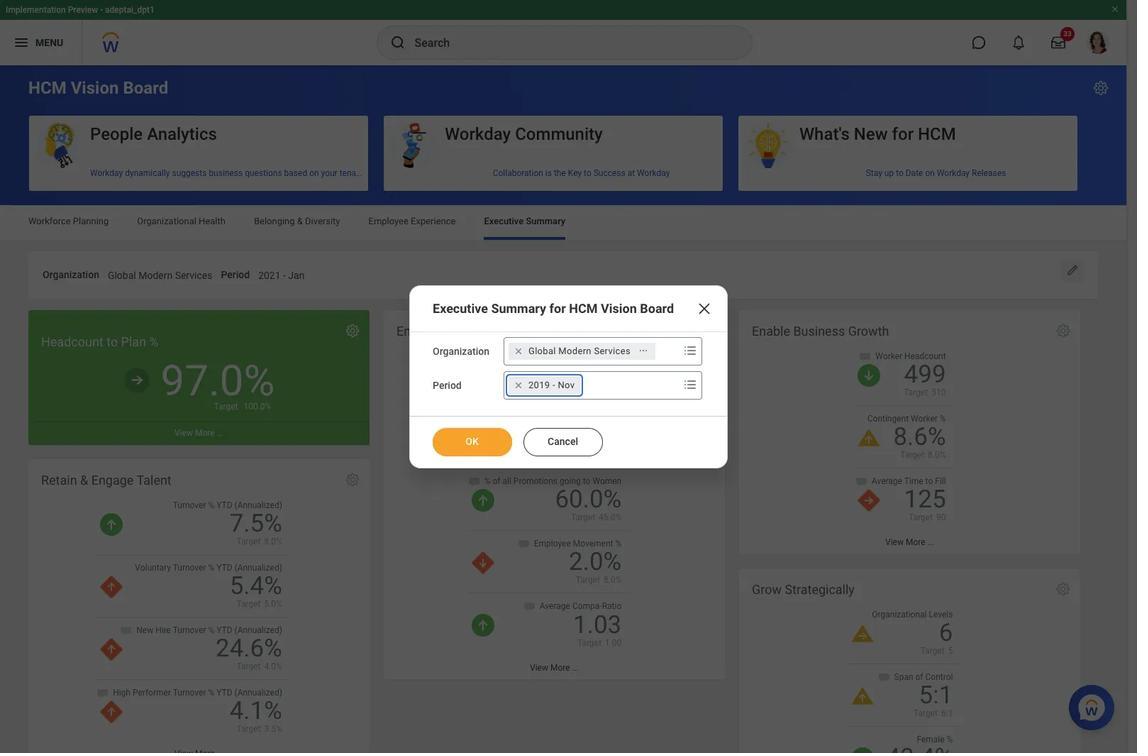 Task type: locate. For each thing, give the bounding box(es) containing it.
turnover up voluntary turnover % ytd (annualized)
[[173, 500, 206, 510]]

0 vertical spatial new
[[854, 124, 888, 144]]

global right x small icon on the left of the page
[[529, 345, 556, 356]]

target left "1.00"
[[578, 638, 602, 648]]

down bad image
[[472, 364, 495, 387]]

neutral good image
[[123, 367, 150, 394]]

for for new
[[893, 124, 914, 144]]

0 vertical spatial organization
[[43, 269, 99, 280]]

services up 1.1%
[[594, 345, 631, 356]]

vision up people
[[71, 78, 119, 98]]

%
[[149, 334, 159, 349], [940, 414, 947, 424], [485, 476, 491, 486], [208, 500, 215, 510], [616, 539, 622, 549], [208, 563, 215, 573], [208, 625, 215, 635], [208, 688, 215, 698], [947, 735, 954, 745]]

all
[[503, 476, 512, 486]]

view more ...
[[175, 428, 224, 438], [886, 538, 935, 547], [530, 663, 579, 673]]

target inside 6 target 5
[[921, 646, 945, 656]]

view more ... inside enable business growth element
[[886, 538, 935, 547]]

x small image
[[512, 378, 526, 392]]

- inside the enable engaging careers element
[[590, 414, 592, 424]]

0 horizontal spatial global modern services
[[108, 270, 213, 281]]

1 horizontal spatial organizational
[[873, 610, 927, 620]]

0 horizontal spatial headcount
[[41, 334, 103, 349]]

8.0% for 8.6%
[[929, 450, 947, 460]]

target inside 60.0% target 45.0%
[[571, 513, 596, 523]]

global modern services down organizational health
[[108, 270, 213, 281]]

2 on from the left
[[926, 168, 935, 178]]

enable engaging careers element
[[384, 310, 725, 679]]

1 horizontal spatial enable
[[752, 323, 791, 338]]

grow strategically element
[[740, 568, 1081, 753]]

more down 125 target 90 at the bottom right of page
[[906, 538, 926, 547]]

% down 510
[[940, 414, 947, 424]]

organization down workforce planning
[[43, 269, 99, 280]]

0 horizontal spatial new
[[136, 625, 153, 635]]

services inside text box
[[175, 270, 213, 281]]

enable business growth element
[[740, 310, 1081, 554]]

female
[[594, 414, 622, 424], [917, 735, 945, 745]]

8.0% up 5.4%
[[264, 537, 282, 546]]

turnover % ytd (annualized)
[[173, 500, 282, 510]]

modern inside global modern services text box
[[139, 270, 173, 281]]

view inside the enable engaging careers element
[[530, 663, 549, 673]]

target for 1.1%
[[576, 387, 600, 397]]

women
[[593, 476, 622, 486]]

average inside enable business growth element
[[872, 476, 903, 486]]

global inside text box
[[108, 270, 136, 281]]

period inside the 97.0% main content
[[221, 269, 250, 280]]

global for global modern services text box
[[108, 270, 136, 281]]

Global Modern Services text field
[[108, 261, 213, 286]]

2 vertical spatial ...
[[572, 663, 579, 673]]

5.4% target 5.0%
[[230, 571, 282, 609]]

to left fill
[[926, 476, 934, 486]]

1 vertical spatial for
[[550, 301, 566, 316]]

target for 60.0%
[[571, 513, 596, 523]]

vision up promotion rate at the top of the page
[[601, 301, 637, 316]]

0 vertical spatial vision
[[71, 78, 119, 98]]

90
[[937, 513, 947, 523]]

1 horizontal spatial period
[[433, 379, 462, 391]]

ytd down 5.4% target 5.0%
[[217, 625, 233, 635]]

1 turnover from the top
[[173, 500, 206, 510]]

global modern services up 1.1%
[[529, 345, 631, 356]]

up good image down engage
[[100, 513, 123, 536]]

on right date
[[926, 168, 935, 178]]

1 vertical spatial female
[[917, 735, 945, 745]]

0 vertical spatial promotion
[[563, 351, 603, 361]]

period
[[221, 269, 250, 280], [433, 379, 462, 391]]

target left 4.0%
[[237, 662, 261, 672]]

span of control
[[895, 672, 954, 682]]

average inside the enable engaging careers element
[[540, 602, 571, 611]]

0 horizontal spatial hcm
[[28, 78, 67, 98]]

new left the hire
[[136, 625, 153, 635]]

target inside 2.0% target 8.0%
[[576, 575, 600, 585]]

employee for employee movement %
[[534, 539, 571, 549]]

4 ytd from the top
[[217, 688, 233, 698]]

for inside button
[[893, 124, 914, 144]]

1 horizontal spatial hcm
[[569, 301, 598, 316]]

modern down organizational health
[[139, 270, 173, 281]]

target for 499
[[905, 387, 929, 397]]

1 horizontal spatial on
[[926, 168, 935, 178]]

board up related actions icon
[[640, 301, 674, 316]]

configure this page image
[[1093, 79, 1110, 97]]

executive up "engaging"
[[433, 301, 488, 316]]

x image
[[696, 300, 713, 317]]

view for 8.6%
[[886, 538, 904, 547]]

1 vertical spatial average
[[540, 602, 571, 611]]

average left compa-
[[540, 602, 571, 611]]

ytd down 24.6% target 4.0% on the left of page
[[217, 688, 233, 698]]

ytd up voluntary turnover % ytd (annualized)
[[217, 500, 233, 510]]

target inside 5.4% target 5.0%
[[237, 599, 261, 609]]

target left 3.5%
[[237, 724, 261, 734]]

4 turnover from the top
[[173, 688, 206, 698]]

0 horizontal spatial board
[[123, 78, 168, 98]]

turnover
[[173, 500, 206, 510], [173, 563, 206, 573], [173, 625, 206, 635], [173, 688, 206, 698]]

up good image inside retain & engage talent element
[[100, 513, 123, 536]]

for inside dialog
[[550, 301, 566, 316]]

-
[[100, 5, 103, 15], [283, 270, 286, 281], [553, 379, 556, 390], [590, 414, 592, 424]]

2 vertical spatial 8.0%
[[604, 575, 622, 585]]

enable left business
[[752, 323, 791, 338]]

1 vertical spatial up good image
[[100, 513, 123, 536]]

promotion for promotion rate - female
[[529, 414, 568, 424]]

high
[[113, 688, 131, 698]]

1 horizontal spatial 8.0%
[[604, 575, 622, 585]]

promotion rate
[[563, 351, 622, 361]]

target inside 5:1 target 6:1
[[914, 708, 938, 718]]

0 vertical spatial executive
[[484, 216, 524, 226]]

workday inside stay up to date on workday releases link
[[938, 168, 970, 178]]

prompts image
[[682, 342, 699, 359], [682, 376, 699, 393]]

target left 5.0%
[[237, 599, 261, 609]]

workforce planning
[[28, 216, 109, 226]]

employee inside the enable engaging careers element
[[534, 539, 571, 549]]

1 horizontal spatial average
[[872, 476, 903, 486]]

up warning image
[[858, 429, 881, 446]]

down good image down up warning icon
[[851, 748, 874, 753]]

... down 1.03 target 1.00
[[572, 663, 579, 673]]

& right retain
[[80, 473, 88, 487]]

0 horizontal spatial view more ... link
[[28, 421, 370, 445]]

1 vertical spatial ...
[[928, 538, 935, 547]]

to inside enable business growth element
[[926, 476, 934, 486]]

summary inside tab list
[[526, 216, 566, 226]]

1 horizontal spatial of
[[916, 672, 924, 682]]

1 vertical spatial global modern services
[[529, 345, 631, 356]]

1 vertical spatial new
[[136, 625, 153, 635]]

organizational inside the grow strategically 'element'
[[873, 610, 927, 620]]

1 vertical spatial up bad image
[[100, 638, 123, 661]]

3 up bad image from the top
[[100, 701, 123, 723]]

collaboration is the key to success at workday link
[[384, 162, 723, 184]]

5
[[949, 646, 954, 656]]

1 vertical spatial organizational
[[873, 610, 927, 620]]

1 horizontal spatial global
[[529, 345, 556, 356]]

going
[[560, 476, 581, 486]]

% inside enable business growth element
[[940, 414, 947, 424]]

2019
[[529, 379, 550, 390]]

1 horizontal spatial female
[[917, 735, 945, 745]]

down bad image
[[472, 552, 495, 574]]

average for 125
[[872, 476, 903, 486]]

control
[[926, 672, 954, 682]]

organizational inside tab list
[[137, 216, 197, 226]]

view more ... link down 97.0% target 100.0% on the left of page
[[28, 421, 370, 445]]

2 horizontal spatial view more ...
[[886, 538, 935, 547]]

0 vertical spatial modern
[[139, 270, 173, 281]]

0 horizontal spatial 8.0%
[[264, 537, 282, 546]]

employee inside tab list
[[369, 216, 409, 226]]

2021
[[258, 270, 281, 281]]

worker down 510
[[911, 414, 938, 424]]

more down 97.0% target 100.0% on the left of page
[[195, 428, 215, 438]]

global modern services, press delete to clear value. option
[[509, 342, 656, 360]]

view more ... down 97.0% target 100.0% on the left of page
[[175, 428, 224, 438]]

health
[[199, 216, 226, 226]]

0 vertical spatial up bad image
[[100, 576, 123, 598]]

workday inside workday community button
[[445, 124, 511, 144]]

2021 - jan
[[258, 270, 305, 281]]

tab list
[[14, 206, 1113, 240]]

97.0% target 100.0%
[[161, 355, 275, 412]]

more for 8.6%
[[906, 538, 926, 547]]

0 horizontal spatial organization
[[43, 269, 99, 280]]

services down organizational health
[[175, 270, 213, 281]]

promotions
[[514, 476, 558, 486]]

of
[[493, 476, 501, 486], [916, 672, 924, 682]]

enable
[[397, 323, 435, 338], [752, 323, 791, 338]]

implementation
[[6, 5, 66, 15]]

1 vertical spatial hcm
[[919, 124, 957, 144]]

1 vertical spatial down good image
[[851, 748, 874, 753]]

up good image
[[472, 489, 495, 512], [100, 513, 123, 536]]

view more ... link down 1.03 target 1.00
[[384, 656, 725, 679]]

1 vertical spatial services
[[594, 345, 631, 356]]

target down turnover % ytd (annualized)
[[237, 537, 261, 546]]

& left diversity
[[297, 216, 303, 226]]

success
[[594, 168, 626, 178]]

target for 8.6%
[[901, 450, 925, 460]]

summary inside dialog
[[491, 301, 547, 316]]

2 up bad image from the top
[[100, 638, 123, 661]]

target left 5
[[921, 646, 945, 656]]

up good image
[[472, 614, 495, 637]]

workday left releases
[[938, 168, 970, 178]]

more inside enable business growth element
[[906, 538, 926, 547]]

target inside 1.03 target 1.00
[[578, 638, 602, 648]]

2 enable from the left
[[752, 323, 791, 338]]

close environment banner image
[[1112, 5, 1120, 13]]

average up neutral bad icon
[[872, 476, 903, 486]]

... inside the enable engaging careers element
[[572, 663, 579, 673]]

... down 97.0% target 100.0% on the left of page
[[217, 428, 224, 438]]

workday up 'collaboration'
[[445, 124, 511, 144]]

1 vertical spatial organization
[[433, 345, 490, 357]]

1 vertical spatial &
[[80, 473, 88, 487]]

view more ... down 125 target 90 at the bottom right of page
[[886, 538, 935, 547]]

1.00
[[605, 638, 622, 648]]

target inside 7.5% target 8.0%
[[237, 537, 261, 546]]

view more ... link for 8.6%
[[740, 530, 1081, 554]]

up good image down ok button
[[472, 489, 495, 512]]

- inside implementation preview -   adeptai_dpt1 banner
[[100, 5, 103, 15]]

high performer turnover % ytd (annualized)
[[113, 688, 282, 698]]

board up people analytics
[[123, 78, 168, 98]]

turnover right the hire
[[173, 625, 206, 635]]

hcm for executive summary for hcm vision board
[[569, 301, 598, 316]]

of inside the enable engaging careers element
[[493, 476, 501, 486]]

more down "average compa-ratio"
[[551, 663, 570, 673]]

female down 1.1% target
[[594, 414, 622, 424]]

people
[[90, 124, 143, 144]]

0 horizontal spatial employee
[[369, 216, 409, 226]]

0 vertical spatial view
[[175, 428, 193, 438]]

1 ytd from the top
[[217, 500, 233, 510]]

ytd
[[217, 500, 233, 510], [217, 563, 233, 573], [217, 625, 233, 635], [217, 688, 233, 698]]

0 vertical spatial prompts image
[[682, 342, 699, 359]]

2 prompts image from the top
[[682, 376, 699, 393]]

vision
[[71, 78, 119, 98], [601, 301, 637, 316]]

% left 4.1%
[[208, 688, 215, 698]]

jan
[[288, 270, 305, 281]]

target inside 8.6% target 8.0%
[[901, 450, 925, 460]]

(annualized)
[[235, 500, 282, 510], [235, 563, 282, 573], [235, 625, 282, 635], [235, 688, 282, 698]]

board inside dialog
[[640, 301, 674, 316]]

organizational left health
[[137, 216, 197, 226]]

1 horizontal spatial up good image
[[472, 489, 495, 512]]

hcm inside dialog
[[569, 301, 598, 316]]

headcount left plan
[[41, 334, 103, 349]]

8.6% target 8.0%
[[894, 422, 947, 460]]

rate for promotion rate - female
[[570, 414, 588, 424]]

grow
[[752, 582, 782, 597]]

1 horizontal spatial new
[[854, 124, 888, 144]]

0 horizontal spatial of
[[493, 476, 501, 486]]

employee
[[369, 216, 409, 226], [534, 539, 571, 549]]

target left 510
[[905, 387, 929, 397]]

1 vertical spatial modern
[[559, 345, 592, 356]]

0 horizontal spatial period
[[221, 269, 250, 280]]

0 vertical spatial view more ...
[[175, 428, 224, 438]]

down good image down growth
[[858, 364, 881, 387]]

0 vertical spatial organizational
[[137, 216, 197, 226]]

8.0% inside 7.5% target 8.0%
[[264, 537, 282, 546]]

1 horizontal spatial modern
[[559, 345, 592, 356]]

target for 125
[[909, 513, 933, 523]]

summary for executive summary
[[526, 216, 566, 226]]

date
[[906, 168, 924, 178]]

period inside executive summary for hcm vision board dialog
[[433, 379, 462, 391]]

2 horizontal spatial view
[[886, 538, 904, 547]]

0 vertical spatial period
[[221, 269, 250, 280]]

1 up bad image from the top
[[100, 576, 123, 598]]

target up employee movement %
[[571, 513, 596, 523]]

to right going
[[583, 476, 591, 486]]

1 horizontal spatial for
[[893, 124, 914, 144]]

on left your
[[310, 168, 319, 178]]

0 horizontal spatial female
[[594, 414, 622, 424]]

% left 24.6%
[[208, 625, 215, 635]]

1 (annualized) from the top
[[235, 500, 282, 510]]

of right span at the right bottom
[[916, 672, 924, 682]]

employee left movement
[[534, 539, 571, 549]]

% right plan
[[149, 334, 159, 349]]

retain & engage talent element
[[28, 459, 370, 753]]

target for 6
[[921, 646, 945, 656]]

modern for global modern services element at the top of the page
[[559, 345, 592, 356]]

1 horizontal spatial employee
[[534, 539, 571, 549]]

1 horizontal spatial more
[[551, 663, 570, 673]]

...
[[217, 428, 224, 438], [928, 538, 935, 547], [572, 663, 579, 673]]

0 vertical spatial global modern services
[[108, 270, 213, 281]]

8.0% up 'ratio'
[[604, 575, 622, 585]]

0 vertical spatial headcount
[[41, 334, 103, 349]]

1 horizontal spatial view more ... link
[[384, 656, 725, 679]]

female down 6:1
[[917, 735, 945, 745]]

0 vertical spatial rate
[[605, 351, 622, 361]]

1 horizontal spatial vision
[[601, 301, 637, 316]]

view more ... inside the enable engaging careers element
[[530, 663, 579, 673]]

services inside option
[[594, 345, 631, 356]]

0 horizontal spatial average
[[540, 602, 571, 611]]

2 turnover from the top
[[173, 563, 206, 573]]

target inside 97.0% target 100.0%
[[214, 402, 238, 412]]

1 vertical spatial promotion
[[529, 414, 568, 424]]

to right the up
[[897, 168, 904, 178]]

down good image
[[858, 364, 881, 387], [851, 748, 874, 753]]

0 vertical spatial view more ... link
[[28, 421, 370, 445]]

global modern services inside option
[[529, 345, 631, 356]]

target inside 499 target 510
[[905, 387, 929, 397]]

adeptai_dpt1
[[105, 5, 155, 15]]

global modern services element
[[529, 345, 631, 357]]

more inside the enable engaging careers element
[[551, 663, 570, 673]]

modern up 1.1%
[[559, 345, 592, 356]]

8.0% up fill
[[929, 450, 947, 460]]

2019 - nov, press delete to clear value. option
[[509, 377, 581, 394]]

125 target 90
[[905, 485, 947, 523]]

target left 100.0%
[[214, 402, 238, 412]]

target inside 4.1% target 3.5%
[[237, 724, 261, 734]]

2 horizontal spatial ...
[[928, 538, 935, 547]]

4 (annualized) from the top
[[235, 688, 282, 698]]

turnover right voluntary
[[173, 563, 206, 573]]

ytd down 7.5% target 8.0% on the left bottom of the page
[[217, 563, 233, 573]]

your
[[321, 168, 338, 178]]

target inside 24.6% target 4.0%
[[237, 662, 261, 672]]

modern inside global modern services element
[[559, 345, 592, 356]]

stay up to date on workday releases link
[[739, 162, 1078, 184]]

average compa-ratio
[[540, 602, 622, 611]]

target up time
[[901, 450, 925, 460]]

% down 6:1
[[947, 735, 954, 745]]

0 horizontal spatial more
[[195, 428, 215, 438]]

view inside enable business growth element
[[886, 538, 904, 547]]

0 vertical spatial services
[[175, 270, 213, 281]]

global modern services inside the 97.0% main content
[[108, 270, 213, 281]]

period left down bad icon
[[433, 379, 462, 391]]

enable for 499
[[752, 323, 791, 338]]

executive inside tab list
[[484, 216, 524, 226]]

1 vertical spatial summary
[[491, 301, 547, 316]]

1.03 target 1.00
[[574, 610, 622, 648]]

target
[[576, 387, 600, 397], [905, 387, 929, 397], [214, 402, 238, 412], [576, 450, 600, 460], [901, 450, 925, 460], [571, 513, 596, 523], [909, 513, 933, 523], [237, 537, 261, 546], [576, 575, 600, 585], [237, 599, 261, 609], [578, 638, 602, 648], [921, 646, 945, 656], [237, 662, 261, 672], [914, 708, 938, 718], [237, 724, 261, 734]]

1 vertical spatial rate
[[570, 414, 588, 424]]

executive down 'collaboration'
[[484, 216, 524, 226]]

0 horizontal spatial up good image
[[100, 513, 123, 536]]

0 vertical spatial female
[[594, 414, 622, 424]]

executive
[[484, 216, 524, 226], [433, 301, 488, 316]]

prompts image for period
[[682, 376, 699, 393]]

headcount up 510
[[905, 351, 947, 361]]

1 horizontal spatial view
[[530, 663, 549, 673]]

period left 2021
[[221, 269, 250, 280]]

turnover right performer
[[173, 688, 206, 698]]

1 horizontal spatial worker
[[911, 414, 938, 424]]

target right the nov
[[576, 387, 600, 397]]

edit image
[[1066, 263, 1080, 278]]

... inside enable business growth element
[[928, 538, 935, 547]]

0 vertical spatial 8.0%
[[929, 450, 947, 460]]

summary down is
[[526, 216, 566, 226]]

8.0% inside 8.6% target 8.0%
[[929, 450, 947, 460]]

view more ... link down 90
[[740, 530, 1081, 554]]

worker down growth
[[876, 351, 903, 361]]

global inside option
[[529, 345, 556, 356]]

new
[[854, 124, 888, 144], [136, 625, 153, 635]]

inbox large image
[[1052, 35, 1066, 50]]

1 vertical spatial view more ... link
[[740, 530, 1081, 554]]

2021 - Jan text field
[[258, 261, 305, 286]]

business
[[794, 323, 846, 338]]

diversity
[[305, 216, 340, 226]]

organizational left "levels"
[[873, 610, 927, 620]]

0 vertical spatial of
[[493, 476, 501, 486]]

contingent worker %
[[868, 414, 947, 424]]

based
[[284, 168, 307, 178]]

6 target 5
[[921, 618, 954, 656]]

1 horizontal spatial &
[[297, 216, 303, 226]]

global for global modern services element at the top of the page
[[529, 345, 556, 356]]

0 horizontal spatial worker
[[876, 351, 903, 361]]

0 horizontal spatial on
[[310, 168, 319, 178]]

1 vertical spatial global
[[529, 345, 556, 356]]

1 on from the left
[[310, 168, 319, 178]]

2019 - nov
[[529, 379, 575, 390]]

0 vertical spatial employee
[[369, 216, 409, 226]]

up bad image for 24.6%
[[100, 638, 123, 661]]

target up compa-
[[576, 575, 600, 585]]

hcm for what's new for hcm
[[919, 124, 957, 144]]

of inside the grow strategically 'element'
[[916, 672, 924, 682]]

more for 1.5%
[[551, 663, 570, 673]]

8.6%
[[894, 422, 947, 451]]

workday down people
[[90, 168, 123, 178]]

summary up careers
[[491, 301, 547, 316]]

0 horizontal spatial modern
[[139, 270, 173, 281]]

global down planning
[[108, 270, 136, 281]]

hcm inside button
[[919, 124, 957, 144]]

1 horizontal spatial board
[[640, 301, 674, 316]]

1 enable from the left
[[397, 323, 435, 338]]

x small image
[[512, 344, 526, 358]]

releases
[[972, 168, 1007, 178]]

executive inside dialog
[[433, 301, 488, 316]]

promotion
[[563, 351, 603, 361], [529, 414, 568, 424]]

target inside 125 target 90
[[909, 513, 933, 523]]

3 turnover from the top
[[173, 625, 206, 635]]

for up stay up to date on workday releases link
[[893, 124, 914, 144]]

planning
[[73, 216, 109, 226]]

1 vertical spatial board
[[640, 301, 674, 316]]

belonging
[[254, 216, 295, 226]]

movement
[[573, 539, 614, 549]]

neutral warning image
[[851, 625, 874, 642]]

1 vertical spatial more
[[906, 538, 926, 547]]

5:1
[[920, 681, 954, 710]]

0 vertical spatial for
[[893, 124, 914, 144]]

preview
[[68, 5, 98, 15]]

& inside tab list
[[297, 216, 303, 226]]

% left 5.4%
[[208, 563, 215, 573]]

0 horizontal spatial global
[[108, 270, 136, 281]]

% of all promotions going to women
[[485, 476, 622, 486]]

2 horizontal spatial 8.0%
[[929, 450, 947, 460]]

target inside 1.5% target
[[576, 450, 600, 460]]

voluntary
[[135, 563, 171, 573]]

modern
[[139, 270, 173, 281], [559, 345, 592, 356]]

collaboration is the key to success at workday
[[493, 168, 670, 178]]

target left 6:1
[[914, 708, 938, 718]]

... for 8.6%
[[928, 538, 935, 547]]

of left all
[[493, 476, 501, 486]]

45.0%
[[599, 513, 622, 523]]

up bad image
[[100, 576, 123, 598], [100, 638, 123, 661], [100, 701, 123, 723]]

new up stay
[[854, 124, 888, 144]]

services
[[175, 270, 213, 281], [594, 345, 631, 356]]

... down 125 target 90 at the bottom right of page
[[928, 538, 935, 547]]

organization down "engaging"
[[433, 345, 490, 357]]

at
[[628, 168, 635, 178]]

organization inside the 97.0% main content
[[43, 269, 99, 280]]

1 prompts image from the top
[[682, 342, 699, 359]]

employee left experience
[[369, 216, 409, 226]]

view
[[175, 428, 193, 438], [886, 538, 904, 547], [530, 663, 549, 673]]

enable left "engaging"
[[397, 323, 435, 338]]

1 horizontal spatial view more ...
[[530, 663, 579, 673]]

tab list containing workforce planning
[[14, 206, 1113, 240]]

span
[[895, 672, 914, 682]]

vision inside the 97.0% main content
[[71, 78, 119, 98]]

implementation preview -   adeptai_dpt1 banner
[[0, 0, 1127, 65]]

0 horizontal spatial organizational
[[137, 216, 197, 226]]

for up global modern services element at the top of the page
[[550, 301, 566, 316]]

target inside 1.1% target
[[576, 387, 600, 397]]

1 vertical spatial 8.0%
[[264, 537, 282, 546]]

rate left related actions icon
[[605, 351, 622, 361]]



Task type: describe. For each thing, give the bounding box(es) containing it.
experience
[[411, 216, 456, 226]]

growth
[[849, 323, 890, 338]]

neutral bad image
[[858, 489, 881, 512]]

target for 2.0%
[[576, 575, 600, 585]]

workday inside workday dynamically suggests business questions based on your tenant "link"
[[90, 168, 123, 178]]

499 target 510
[[905, 360, 947, 397]]

employee movement %
[[534, 539, 622, 549]]

1.1% target
[[569, 360, 622, 397]]

of for 60.0%
[[493, 476, 501, 486]]

for for summary
[[550, 301, 566, 316]]

dynamically
[[125, 168, 170, 178]]

global modern services for global modern services element at the top of the page
[[529, 345, 631, 356]]

60.0%
[[555, 485, 622, 514]]

enable engaging careers
[[397, 323, 538, 338]]

97.0%
[[161, 355, 275, 406]]

organization element
[[108, 261, 213, 287]]

0 horizontal spatial ...
[[217, 428, 224, 438]]

female % button
[[848, 727, 973, 753]]

ok button
[[433, 428, 513, 456]]

prompts image for organization
[[682, 342, 699, 359]]

workday community button
[[384, 116, 723, 169]]

organizational for organizational levels
[[873, 610, 927, 620]]

up bad image for 4.1%
[[100, 701, 123, 723]]

0 horizontal spatial view more ...
[[175, 428, 224, 438]]

new inside button
[[854, 124, 888, 144]]

8.0% inside 2.0% target 8.0%
[[604, 575, 622, 585]]

female inside button
[[917, 735, 945, 745]]

tab list inside the 97.0% main content
[[14, 206, 1113, 240]]

workday inside collaboration is the key to success at workday link
[[637, 168, 670, 178]]

% left 7.5%
[[208, 500, 215, 510]]

fill
[[936, 476, 947, 486]]

executive for executive summary
[[484, 216, 524, 226]]

3.5%
[[264, 724, 282, 734]]

stay
[[866, 168, 883, 178]]

24.6%
[[216, 634, 282, 663]]

to right key
[[584, 168, 592, 178]]

0 vertical spatial hcm
[[28, 78, 67, 98]]

on inside "link"
[[310, 168, 319, 178]]

to left plan
[[107, 334, 118, 349]]

3 (annualized) from the top
[[235, 625, 282, 635]]

nov
[[558, 379, 575, 390]]

2.0% target 8.0%
[[569, 548, 622, 585]]

workday community
[[445, 124, 603, 144]]

to inside the enable engaging careers element
[[583, 476, 591, 486]]

target for 24.6%
[[237, 662, 261, 672]]

organizational for organizational health
[[137, 216, 197, 226]]

global modern services for global modern services text box
[[108, 270, 213, 281]]

target for 4.1%
[[237, 724, 261, 734]]

1 vertical spatial worker
[[911, 414, 938, 424]]

% right movement
[[616, 539, 622, 549]]

8.0% for 7.5%
[[264, 537, 282, 546]]

workforce
[[28, 216, 71, 226]]

7.5% target 8.0%
[[230, 509, 282, 546]]

of for 5:1
[[916, 672, 924, 682]]

engage
[[91, 473, 134, 487]]

target for 1.5%
[[576, 450, 600, 460]]

3 ytd from the top
[[217, 625, 233, 635]]

0 vertical spatial down good image
[[858, 364, 881, 387]]

7.5%
[[230, 509, 282, 538]]

average for 1.03
[[540, 602, 571, 611]]

board inside the 97.0% main content
[[123, 78, 168, 98]]

stay up to date on workday releases
[[866, 168, 1007, 178]]

100.0%
[[244, 402, 271, 412]]

time
[[905, 476, 924, 486]]

& for belonging
[[297, 216, 303, 226]]

vision inside dialog
[[601, 301, 637, 316]]

97.0% main content
[[0, 65, 1127, 753]]

2 ytd from the top
[[217, 563, 233, 573]]

6
[[940, 618, 954, 647]]

what's
[[800, 124, 850, 144]]

125
[[905, 485, 947, 514]]

related actions image
[[639, 346, 649, 356]]

services for global modern services element at the top of the page
[[594, 345, 631, 356]]

510
[[932, 387, 947, 397]]

what's new for hcm
[[800, 124, 957, 144]]

view more ... for 8.6%
[[886, 538, 935, 547]]

organizational health
[[137, 216, 226, 226]]

4.1%
[[230, 697, 282, 726]]

2 (annualized) from the top
[[235, 563, 282, 573]]

compa-
[[573, 602, 602, 611]]

what's new for hcm button
[[739, 116, 1078, 169]]

the
[[554, 168, 566, 178]]

60.0% target 45.0%
[[555, 485, 622, 523]]

5.4%
[[230, 571, 282, 601]]

target for 1.03
[[578, 638, 602, 648]]

target for 7.5%
[[237, 537, 261, 546]]

female %
[[917, 735, 954, 745]]

summary for executive summary for hcm vision board
[[491, 301, 547, 316]]

services for global modern services text box
[[175, 270, 213, 281]]

employee experience
[[369, 216, 456, 226]]

questions
[[245, 168, 282, 178]]

% inside button
[[947, 735, 954, 745]]

1.1%
[[569, 360, 622, 389]]

retain & engage talent
[[41, 473, 172, 487]]

grow strategically
[[752, 582, 855, 597]]

workday dynamically suggests business questions based on your tenant
[[90, 168, 364, 178]]

up warning image
[[851, 688, 874, 705]]

- inside 2019 - nov element
[[553, 379, 556, 390]]

profile logan mcneil element
[[1079, 27, 1119, 58]]

worker headcount
[[876, 351, 947, 361]]

employee for employee experience
[[369, 216, 409, 226]]

1.03
[[574, 610, 622, 639]]

down good image inside female % button
[[851, 748, 874, 753]]

organization inside executive summary for hcm vision board dialog
[[433, 345, 490, 357]]

executive summary for hcm vision board dialog
[[410, 285, 728, 468]]

business
[[209, 168, 243, 178]]

2019 - nov element
[[529, 379, 575, 391]]

executive summary
[[484, 216, 566, 226]]

view more ... for 1.5%
[[530, 663, 579, 673]]

careers
[[494, 323, 538, 338]]

& for retain
[[80, 473, 88, 487]]

enable for 1.1%
[[397, 323, 435, 338]]

headcount inside enable business growth element
[[905, 351, 947, 361]]

average time to fill
[[872, 476, 947, 486]]

female inside the enable engaging careers element
[[594, 414, 622, 424]]

0 vertical spatial worker
[[876, 351, 903, 361]]

headcount to plan %
[[41, 334, 159, 349]]

view more ... link for 1.5%
[[384, 656, 725, 679]]

5.0%
[[264, 599, 282, 609]]

retain
[[41, 473, 77, 487]]

% left all
[[485, 476, 491, 486]]

view for 1.5%
[[530, 663, 549, 673]]

... for 1.5%
[[572, 663, 579, 673]]

period element
[[258, 261, 305, 287]]

up
[[885, 168, 894, 178]]

rate for promotion rate
[[605, 351, 622, 361]]

notifications large image
[[1012, 35, 1026, 50]]

levels
[[929, 610, 954, 620]]

modern for global modern services text box
[[139, 270, 173, 281]]

- inside 2021 - jan text field
[[283, 270, 286, 281]]

voluntary turnover % ytd (annualized)
[[135, 563, 282, 573]]

executive for executive summary for hcm vision board
[[433, 301, 488, 316]]

organizational levels
[[873, 610, 954, 620]]

hire
[[156, 625, 171, 635]]

target for 97.0%
[[214, 402, 238, 412]]

promotion for promotion rate
[[563, 351, 603, 361]]

neutral warning image
[[472, 429, 495, 446]]

strategically
[[785, 582, 855, 597]]

suggests
[[172, 168, 207, 178]]

24.6% target 4.0%
[[216, 634, 282, 672]]

search image
[[389, 34, 406, 51]]

ratio
[[602, 602, 622, 611]]

tenant
[[340, 168, 364, 178]]

target for 5:1
[[914, 708, 938, 718]]

community
[[515, 124, 603, 144]]

0 vertical spatial more
[[195, 428, 215, 438]]

key
[[568, 168, 582, 178]]

0 vertical spatial up good image
[[472, 489, 495, 512]]

is
[[546, 168, 552, 178]]

hcm vision board
[[28, 78, 168, 98]]

workday dynamically suggests business questions based on your tenant link
[[29, 162, 368, 184]]

new inside retain & engage talent element
[[136, 625, 153, 635]]

target for 5.4%
[[237, 599, 261, 609]]

performer
[[133, 688, 171, 698]]



Task type: vqa. For each thing, say whether or not it's contained in the screenshot.
Target corresponding to 1.5%
yes



